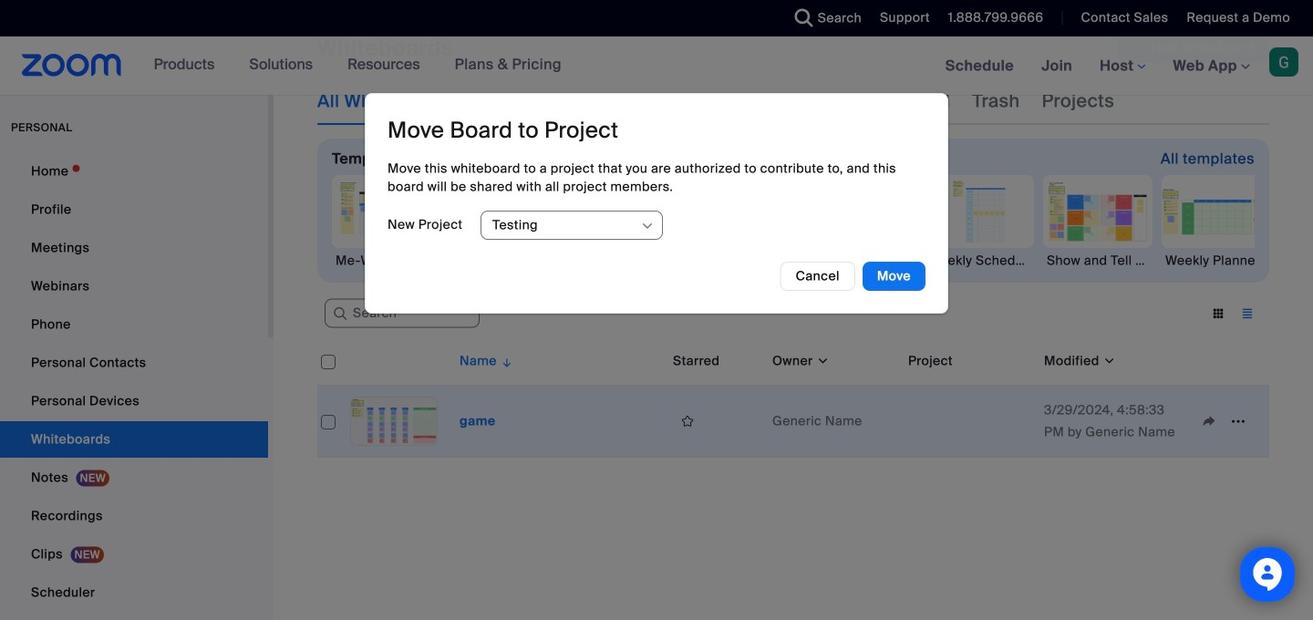 Task type: describe. For each thing, give the bounding box(es) containing it.
list mode, selected image
[[1234, 306, 1263, 322]]

Search text field
[[325, 299, 480, 328]]

weekly planner element
[[1162, 252, 1272, 270]]

tabs of all whiteboard page tab list
[[318, 78, 1115, 125]]

game, modified at mar 29, 2024 by generic name, link image
[[350, 397, 438, 446]]

weekly schedule element
[[925, 252, 1035, 270]]

game element
[[460, 413, 496, 430]]

fun fact image
[[452, 176, 559, 247]]

meetings navigation
[[932, 36, 1314, 96]]

show and tell with a twist element
[[1044, 252, 1153, 270]]

product information navigation
[[140, 36, 576, 95]]

personal menu menu
[[0, 153, 268, 620]]

me-we-us retrospective element
[[332, 252, 442, 270]]



Task type: vqa. For each thing, say whether or not it's contained in the screenshot.
the Other Settings element
no



Task type: locate. For each thing, give the bounding box(es) containing it.
learning experience canvas image
[[570, 176, 678, 247]]

banner
[[0, 36, 1314, 96]]

application
[[1118, 34, 1270, 63], [318, 338, 1270, 458], [673, 408, 758, 435]]

uml class diagram element
[[807, 252, 916, 270]]

heading
[[388, 116, 619, 145]]

arrow down image
[[497, 350, 514, 372]]

show options image
[[641, 219, 655, 234]]

dialog
[[365, 93, 949, 314]]

thumbnail of game image
[[351, 398, 437, 445]]

cell
[[902, 386, 1037, 458]]

grid mode, not selected image
[[1204, 306, 1234, 322]]

digital marketing canvas element
[[688, 252, 798, 270]]



